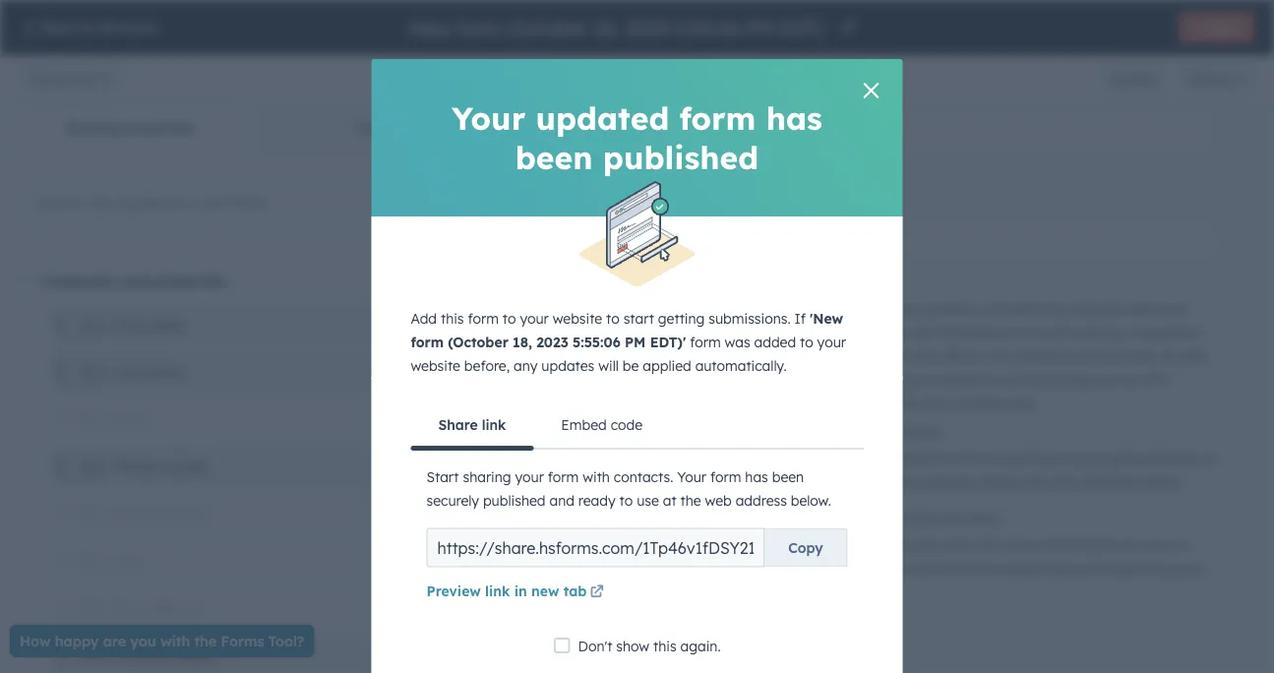 Task type: vqa. For each thing, say whether or not it's contained in the screenshot.
the middle the emails
no



Task type: locate. For each thing, give the bounding box(es) containing it.
1 horizontal spatial embed
[[1114, 71, 1153, 86]]

actions
[[1190, 72, 1231, 86]]

0 horizontal spatial website
[[411, 357, 461, 374]]

1 vertical spatial this
[[654, 638, 677, 655]]

tab list containing share link
[[411, 401, 864, 451]]

0 horizontal spatial your
[[452, 98, 526, 138]]

0 horizontal spatial '
[[683, 333, 686, 350]]

form was added to your website before, any updates will be applied automatically.
[[411, 333, 847, 374]]

1 horizontal spatial website
[[553, 309, 603, 327]]

your down the form
[[452, 98, 526, 138]]

used
[[119, 273, 151, 290]]

0 horizontal spatial published
[[483, 492, 546, 509]]

tab list
[[411, 401, 864, 451]]

0 vertical spatial your
[[520, 309, 549, 327]]

new
[[402, 119, 428, 136], [532, 582, 560, 599]]

(october
[[448, 333, 509, 350]]

1 vertical spatial your
[[818, 333, 847, 350]]

'
[[810, 309, 813, 327], [683, 333, 686, 350]]

1 name from the top
[[147, 317, 183, 334]]

navigation containing form
[[396, 55, 879, 103]]

number
[[159, 459, 209, 476]]

your updated form has been published
[[452, 98, 823, 177]]

with
[[583, 468, 610, 485]]

2 name from the top
[[146, 364, 183, 381]]

published down sharing
[[483, 492, 546, 509]]

close image
[[864, 83, 879, 98]]

and
[[550, 492, 575, 509]]

published
[[603, 138, 759, 177], [483, 492, 546, 509]]

this right add
[[441, 309, 464, 327]]

0 vertical spatial link
[[482, 416, 506, 433]]

website inside form was added to your website before, any updates will be applied automatically.
[[411, 357, 461, 374]]

first
[[114, 317, 143, 334]]

frequently
[[40, 273, 114, 290]]

form inside your updated form has been published
[[680, 98, 756, 138]]

1 horizontal spatial published
[[603, 138, 759, 177]]

this
[[441, 309, 464, 327], [654, 638, 677, 655]]

style & preview button
[[592, 55, 747, 102]]

5:55:06
[[573, 333, 621, 350]]

navigation containing existing properties
[[0, 103, 522, 153]]

0 horizontal spatial new
[[402, 119, 428, 136]]

0 vertical spatial website
[[553, 309, 603, 327]]

has down automation
[[766, 98, 823, 138]]

form up (october
[[468, 309, 499, 327]]

1 horizontal spatial been
[[772, 468, 804, 485]]

embed code link
[[534, 401, 670, 448]]

any
[[514, 357, 538, 374]]

ready
[[579, 492, 616, 509]]

your inside form was added to your website before, any updates will be applied automatically.
[[818, 333, 847, 350]]

to
[[80, 19, 94, 36], [503, 309, 516, 327], [606, 309, 620, 327], [800, 333, 814, 350], [620, 492, 633, 509]]

0 vertical spatial '
[[810, 309, 813, 327]]

1 vertical spatial new
[[532, 582, 560, 599]]

form inside the new form (october 18, 2023 5:55:06 pm edt)
[[411, 333, 444, 350]]

don't show this again.
[[578, 638, 721, 655]]

form inside form was added to your website before, any updates will be applied automatically.
[[690, 333, 721, 350]]

your
[[520, 309, 549, 327], [818, 333, 847, 350], [515, 468, 544, 485]]

1 vertical spatial name
[[146, 364, 183, 381]]

add this form to your website to start getting submissions. if
[[411, 309, 810, 327]]

link opens in a new window image
[[590, 586, 604, 599]]

new right in
[[532, 582, 560, 599]]

website down add
[[411, 357, 461, 374]]

published down the style & preview button
[[603, 138, 759, 177]]

your down new
[[818, 333, 847, 350]]

learn
[[32, 71, 64, 86]]

name
[[147, 317, 183, 334], [146, 364, 183, 381]]

0 vertical spatial new
[[402, 119, 428, 136]]

0 vertical spatial embed
[[1114, 71, 1153, 86]]

1 vertical spatial link
[[485, 582, 510, 599]]

to down if
[[800, 333, 814, 350]]

share link link
[[411, 401, 534, 451]]

copy button
[[765, 528, 848, 567]]

properties right used
[[155, 273, 226, 290]]

search properties search field
[[24, 183, 498, 222]]

' right if
[[810, 309, 813, 327]]

link
[[482, 416, 506, 433], [485, 582, 510, 599]]

0 vertical spatial properties
[[125, 119, 195, 136]]

1 vertical spatial published
[[483, 492, 546, 509]]

navigation inside page section element
[[396, 55, 879, 103]]

None text field
[[427, 528, 765, 567]]

contacts.
[[614, 468, 674, 485]]

embed inside tab list
[[561, 416, 607, 433]]

page section element
[[0, 0, 1275, 103]]

0 vertical spatial this
[[441, 309, 464, 327]]

options
[[514, 70, 565, 87]]

1 vertical spatial has
[[745, 468, 769, 485]]

new inside button
[[402, 119, 428, 136]]

link opens in a new window image
[[590, 581, 604, 604]]

has
[[766, 98, 823, 138], [745, 468, 769, 485]]

0 horizontal spatial been
[[515, 138, 593, 177]]

this right the show
[[654, 638, 677, 655]]

form down add
[[411, 333, 444, 350]]

automatically.
[[696, 357, 787, 374]]

0 vertical spatial been
[[515, 138, 593, 177]]

if
[[795, 309, 806, 327]]

1 vertical spatial properties
[[155, 273, 226, 290]]

phone number
[[114, 459, 209, 476]]

name for last name
[[146, 364, 183, 381]]

your right sharing
[[515, 468, 544, 485]]

to left use
[[620, 492, 633, 509]]

options button
[[486, 55, 592, 102]]

1 vertical spatial embed
[[561, 416, 607, 433]]

none field inside page section element
[[408, 14, 830, 41]]

your
[[452, 98, 526, 138], [677, 468, 707, 485]]

style
[[620, 70, 652, 87]]

your inside start sharing your form with contacts. your form has been securely published and ready to use at the web address below.
[[515, 468, 544, 485]]

1 vertical spatial website
[[411, 357, 461, 374]]

create
[[355, 119, 398, 136]]

existing properties
[[67, 119, 195, 136]]

1 horizontal spatial your
[[677, 468, 707, 485]]

0 vertical spatial published
[[603, 138, 759, 177]]

name right first
[[147, 317, 183, 334]]

updates
[[542, 357, 595, 374]]

embed for embed
[[1114, 71, 1153, 86]]

update
[[1196, 20, 1238, 35]]

embed
[[1114, 71, 1153, 86], [561, 416, 607, 433]]

link for share
[[482, 416, 506, 433]]

was
[[725, 333, 751, 350]]

to left all
[[80, 19, 94, 36]]

to up 18,
[[503, 309, 516, 327]]

embed inside button
[[1114, 71, 1153, 86]]

been inside your updated form has been published
[[515, 138, 593, 177]]

link left in
[[485, 582, 510, 599]]

form left was
[[690, 333, 721, 350]]

your up the
[[677, 468, 707, 485]]

added
[[754, 333, 796, 350]]

2 vertical spatial your
[[515, 468, 544, 485]]

navigation
[[396, 55, 879, 103], [0, 103, 522, 153]]

0 horizontal spatial this
[[441, 309, 464, 327]]

phone
[[114, 459, 155, 476]]

0 vertical spatial your
[[452, 98, 526, 138]]

1 vertical spatial your
[[677, 468, 707, 485]]

' down getting
[[683, 333, 686, 350]]

properties right existing
[[125, 119, 195, 136]]

link right share
[[482, 416, 506, 433]]

back to all forms link
[[20, 18, 159, 40]]

properties
[[125, 119, 195, 136], [155, 273, 226, 290]]

website
[[553, 309, 603, 327], [411, 357, 461, 374]]

your up 18,
[[520, 309, 549, 327]]

0 horizontal spatial embed
[[561, 416, 607, 433]]

name right the last
[[146, 364, 183, 381]]

published inside your updated form has been published
[[603, 138, 759, 177]]

been down options button
[[515, 138, 593, 177]]

0 vertical spatial name
[[147, 317, 183, 334]]

new
[[813, 309, 844, 327]]

embed left actions
[[1114, 71, 1153, 86]]

create new button
[[261, 104, 521, 152]]

learn more
[[32, 71, 96, 86]]

form up and
[[548, 468, 579, 485]]

embed left the code
[[561, 416, 607, 433]]

website up 5:55:06 at left
[[553, 309, 603, 327]]

form up web at the bottom right of the page
[[711, 468, 742, 485]]

0 vertical spatial has
[[766, 98, 823, 138]]

your updated form has been published dialog
[[372, 59, 903, 673]]

1 vertical spatial been
[[772, 468, 804, 485]]

has up address
[[745, 468, 769, 485]]

all
[[98, 19, 115, 36]]

updated
[[536, 98, 670, 138]]

tab
[[564, 582, 587, 599]]

1 horizontal spatial '
[[810, 309, 813, 327]]

more
[[67, 71, 96, 86]]

1 horizontal spatial new
[[532, 582, 560, 599]]

share link
[[439, 416, 506, 433]]

preview link in new tab link
[[427, 581, 608, 604]]

form down preview
[[680, 98, 756, 138]]

been up below. on the right bottom
[[772, 468, 804, 485]]

None field
[[408, 14, 830, 41]]

new right create
[[402, 119, 428, 136]]



Task type: describe. For each thing, give the bounding box(es) containing it.
start
[[624, 309, 654, 327]]

last
[[114, 364, 142, 381]]

2023
[[537, 333, 569, 350]]

form button
[[396, 55, 486, 102]]

address
[[736, 492, 787, 509]]

embed for embed code
[[561, 416, 607, 433]]

the
[[681, 492, 702, 509]]

your for form
[[520, 309, 549, 327]]

securely
[[427, 492, 479, 509]]

none text field inside "your updated form has been published" 'dialog'
[[427, 528, 765, 567]]

start sharing your form with contacts. your form has been securely published and ready to use at the web address below.
[[427, 468, 832, 509]]

show
[[617, 638, 650, 655]]

automation
[[775, 70, 851, 87]]

back to all forms
[[41, 19, 159, 36]]

tab list inside "your updated form has been published" 'dialog'
[[411, 401, 864, 451]]

back
[[41, 19, 76, 36]]

be
[[623, 357, 639, 374]]

properties inside dropdown button
[[155, 273, 226, 290]]

&
[[656, 70, 666, 87]]

your inside your updated form has been published
[[452, 98, 526, 138]]

frequently used properties
[[40, 273, 226, 290]]

new inside "your updated form has been published" 'dialog'
[[532, 582, 560, 599]]

last name
[[114, 364, 183, 381]]

will
[[599, 357, 619, 374]]

country/region
[[114, 648, 218, 665]]

has inside start sharing your form with contacts. your form has been securely published and ready to use at the web address below.
[[745, 468, 769, 485]]

edt)
[[650, 333, 683, 350]]

name for first name
[[147, 317, 183, 334]]

published inside start sharing your form with contacts. your form has been securely published and ready to use at the web address below.
[[483, 492, 546, 509]]

automation button
[[747, 55, 879, 102]]

preview
[[669, 70, 720, 87]]

don't
[[578, 638, 613, 655]]

getting
[[658, 309, 705, 327]]

again.
[[681, 638, 721, 655]]

embed button
[[1101, 66, 1166, 92]]

been inside start sharing your form with contacts. your form has been securely published and ready to use at the web address below.
[[772, 468, 804, 485]]

add
[[411, 309, 437, 327]]

properties inside "button"
[[125, 119, 195, 136]]

new form (october 18, 2023 5:55:06 pm edt)
[[411, 309, 844, 350]]

in
[[515, 582, 527, 599]]

link for preview
[[485, 582, 510, 599]]

first name
[[114, 317, 183, 334]]

embed code
[[561, 416, 643, 433]]

style & preview
[[620, 70, 720, 87]]

web
[[705, 492, 732, 509]]

website for to
[[553, 309, 603, 327]]

create new
[[355, 119, 428, 136]]

submissions.
[[709, 309, 791, 327]]

1 horizontal spatial this
[[654, 638, 677, 655]]

has inside your updated form has been published
[[766, 98, 823, 138]]

sharing
[[463, 468, 511, 485]]

update button
[[1180, 12, 1255, 43]]

share
[[439, 416, 478, 433]]

forms
[[119, 19, 159, 36]]

code
[[611, 416, 643, 433]]

before,
[[464, 357, 510, 374]]

form
[[423, 70, 459, 87]]

existing properties button
[[1, 104, 261, 152]]

use
[[637, 492, 659, 509]]

preview link in new tab
[[427, 582, 587, 599]]

18,
[[513, 333, 532, 350]]

actions button
[[1178, 66, 1255, 92]]

website for before,
[[411, 357, 461, 374]]

your inside start sharing your form with contacts. your form has been securely published and ready to use at the web address below.
[[677, 468, 707, 485]]

to inside form was added to your website before, any updates will be applied automatically.
[[800, 333, 814, 350]]

start
[[427, 468, 459, 485]]

below.
[[791, 492, 832, 509]]

frequently used properties button
[[24, 270, 498, 293]]

your for added
[[818, 333, 847, 350]]

existing
[[67, 119, 121, 136]]

to left start
[[606, 309, 620, 327]]

to inside page section element
[[80, 19, 94, 36]]

applied
[[643, 357, 692, 374]]

learn more button
[[20, 66, 122, 92]]

at
[[663, 492, 677, 509]]

preview
[[427, 582, 481, 599]]

pm
[[625, 333, 646, 350]]

copy
[[789, 539, 823, 556]]

to inside start sharing your form with contacts. your form has been securely published and ready to use at the web address below.
[[620, 492, 633, 509]]

1 vertical spatial '
[[683, 333, 686, 350]]



